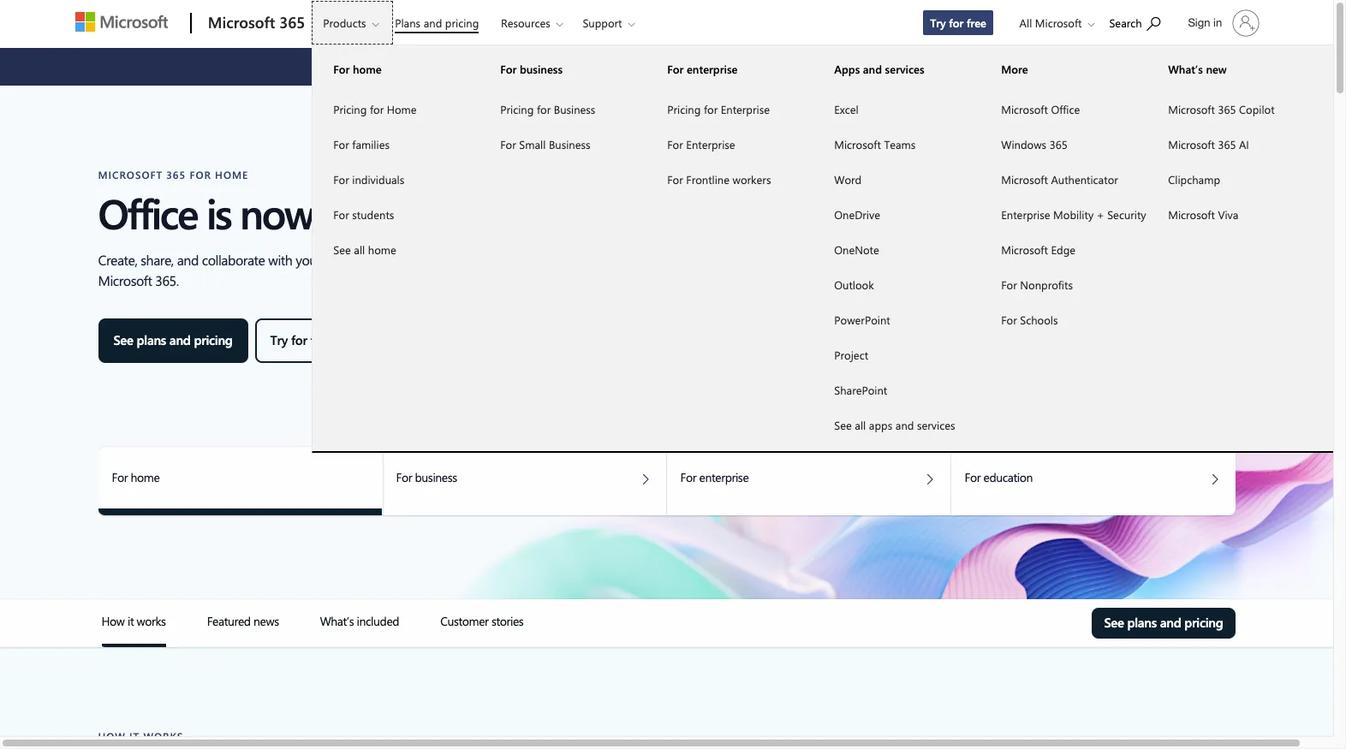 Task type: describe. For each thing, give the bounding box(es) containing it.
Search search field
[[1101, 3, 1178, 41]]

for nonprofits
[[1002, 278, 1073, 292]]

support button
[[572, 1, 649, 45]]

365 for windows 365
[[1050, 137, 1068, 152]]

windows 365 link
[[981, 127, 1148, 162]]

ai
[[1240, 137, 1250, 152]]

onenote
[[835, 242, 880, 257]]

for nonprofits link
[[981, 267, 1148, 302]]

microsoft 365 link
[[199, 1, 310, 47]]

what's new element
[[1148, 91, 1315, 232]]

microsoft inside dropdown button
[[1036, 15, 1082, 30]]

see all apps and services
[[835, 418, 956, 433]]

outlook link
[[814, 267, 981, 302]]

plans for top see plans and pricing button
[[137, 332, 166, 349]]

new
[[1207, 62, 1228, 76]]

for families
[[334, 137, 390, 152]]

onedrive link
[[814, 197, 981, 232]]

enterprise inside more element
[[1002, 207, 1051, 222]]

how it works image
[[102, 644, 166, 648]]

microsoft office
[[1002, 102, 1081, 117]]

for enterprise
[[668, 137, 736, 152]]

apps and services
[[835, 62, 925, 76]]

for families link
[[313, 127, 480, 162]]

0 vertical spatial enterprise
[[721, 102, 770, 117]]

for for for small business
[[501, 137, 516, 152]]

pricing for home link
[[313, 92, 480, 127]]

more element
[[981, 91, 1148, 338]]

onenote link
[[814, 232, 981, 267]]

see inside in page navigation element
[[1105, 614, 1125, 631]]

try for free inside button
[[270, 332, 332, 349]]

teams
[[885, 137, 916, 152]]

enterprise mobility + security link
[[981, 197, 1148, 232]]

for schools link
[[981, 302, 1148, 338]]

home
[[387, 102, 417, 117]]

families
[[352, 137, 390, 152]]

for schools
[[1002, 313, 1059, 327]]

sharepoint link
[[814, 373, 981, 408]]

microsoft 365 copilot
[[1169, 102, 1275, 117]]

365 for microsoft 365 ai
[[1219, 137, 1237, 152]]

business for pricing for business
[[554, 102, 596, 117]]

what's new heading
[[1148, 46, 1315, 92]]

what's
[[1169, 62, 1204, 76]]

1 horizontal spatial try
[[931, 15, 946, 30]]

plans and pricing link
[[387, 1, 487, 42]]

365 down small
[[493, 185, 555, 240]]

business for for small business
[[549, 137, 591, 152]]

for students
[[334, 207, 394, 222]]

microsoft 365
[[208, 12, 305, 33]]

windows
[[1002, 137, 1047, 152]]

sharepoint
[[835, 383, 888, 398]]

0 horizontal spatial now
[[240, 185, 313, 240]]

for enterprise link
[[647, 127, 814, 162]]

for enterprise element
[[647, 91, 814, 197]]

plans
[[395, 15, 421, 30]]

for for for enterprise
[[668, 137, 683, 152]]

in
[[1214, 16, 1223, 29]]

+
[[1097, 207, 1105, 222]]

see inside 'link'
[[835, 418, 852, 433]]

microsoft authenticator
[[1002, 172, 1119, 187]]

pricing for pricing for enterprise
[[668, 102, 701, 117]]

all microsoft
[[1020, 15, 1082, 30]]

apps
[[869, 418, 893, 433]]

free inside button
[[311, 332, 332, 349]]

microsoft edge link
[[981, 232, 1148, 267]]

365 for microsoft 365
[[279, 12, 305, 33]]

resources button
[[490, 1, 577, 45]]

microsoft viva link
[[1148, 197, 1315, 232]]

all for home
[[354, 242, 365, 257]]

microsoft 365 ai
[[1169, 137, 1250, 152]]

plans and pricing
[[395, 15, 479, 30]]

apps and services element
[[814, 91, 981, 443]]

project link
[[814, 338, 981, 373]]

0 vertical spatial pricing
[[445, 15, 479, 30]]

schools
[[1021, 313, 1059, 327]]

1 vertical spatial enterprise
[[687, 137, 736, 152]]

for students link
[[313, 197, 480, 232]]

microsoft for microsoft 365 copilot
[[1169, 102, 1216, 117]]

see inside "for home" element
[[334, 242, 351, 257]]

project
[[835, 348, 869, 362]]

for for for families
[[334, 137, 349, 152]]

for inside button
[[291, 332, 307, 349]]

0 vertical spatial see plans and pricing button
[[98, 319, 248, 363]]

plans for see plans and pricing button inside in page navigation element
[[1128, 614, 1157, 631]]

more
[[1002, 62, 1029, 76]]

business
[[520, 62, 563, 76]]

for for for business
[[501, 62, 517, 76]]

pricing for enterprise link
[[647, 92, 814, 127]]

register now link
[[786, 57, 859, 76]]

products
[[323, 15, 366, 30]]

excel link
[[814, 92, 981, 127]]

1 horizontal spatial now
[[835, 58, 859, 75]]

support
[[583, 15, 622, 30]]

sign
[[1189, 16, 1211, 29]]

for for for frontline workers
[[668, 172, 683, 187]]

0 horizontal spatial office
[[98, 185, 197, 240]]

for frontline workers
[[668, 172, 771, 187]]

authenticator
[[1052, 172, 1119, 187]]

for for for nonprofits
[[1002, 278, 1018, 292]]

pricing for business link
[[480, 92, 647, 127]]

for individuals link
[[313, 162, 480, 197]]

for for for business
[[537, 102, 551, 117]]

for for for enterprise
[[704, 102, 718, 117]]

apps
[[835, 62, 860, 76]]

for for for enterprise
[[668, 62, 684, 76]]

workers
[[733, 172, 771, 187]]

for enterprise heading
[[647, 46, 814, 92]]

all
[[1020, 15, 1033, 30]]

copilot
[[1240, 102, 1275, 117]]

apps and services heading
[[814, 46, 981, 92]]

microsoft for microsoft teams
[[835, 137, 881, 152]]



Task type: vqa. For each thing, say whether or not it's contained in the screenshot.
services in the 'element'
yes



Task type: locate. For each thing, give the bounding box(es) containing it.
pricing inside in page navigation element
[[1185, 614, 1224, 631]]

0 horizontal spatial plans
[[137, 332, 166, 349]]

all for apps
[[855, 418, 866, 433]]

and inside in page navigation element
[[1161, 614, 1182, 631]]

for business
[[501, 62, 563, 76]]

365 for microsoft 365 copilot
[[1219, 102, 1237, 117]]

for individuals
[[334, 172, 405, 187]]

0 vertical spatial try
[[931, 15, 946, 30]]

for left nonprofits
[[1002, 278, 1018, 292]]

for home
[[334, 62, 382, 76]]

pricing inside for business element
[[501, 102, 534, 117]]

0 vertical spatial try for free
[[931, 15, 987, 30]]

1 vertical spatial services
[[918, 418, 956, 433]]

now right register
[[835, 58, 859, 75]]

resources
[[501, 15, 551, 30]]

for for for home
[[370, 102, 384, 117]]

2 pricing from the left
[[501, 102, 534, 117]]

1 vertical spatial free
[[311, 332, 332, 349]]

2 horizontal spatial pricing
[[1185, 614, 1224, 631]]

for business element
[[480, 91, 647, 162]]

see plans and pricing for top see plans and pricing button
[[114, 332, 233, 349]]

business down pricing for business link
[[549, 137, 591, 152]]

microsoft office link
[[981, 92, 1148, 127]]

microsoft for microsoft office
[[1002, 102, 1049, 117]]

viva
[[1219, 207, 1239, 222]]

home up pricing for home
[[353, 62, 382, 76]]

try for free button
[[255, 319, 348, 363]]

for small business
[[501, 137, 591, 152]]

microsoft
[[208, 12, 275, 33], [1036, 15, 1082, 30], [1002, 102, 1049, 117], [1169, 102, 1216, 117], [835, 137, 881, 152], [1169, 137, 1216, 152], [1002, 172, 1049, 187], [323, 185, 483, 240], [1169, 207, 1216, 222], [1002, 242, 1049, 257]]

mobility
[[1054, 207, 1094, 222]]

powerpoint link
[[814, 302, 981, 338]]

pricing for pricing for home
[[334, 102, 367, 117]]

sign in
[[1189, 16, 1223, 29]]

365 left products
[[279, 12, 305, 33]]

for small business link
[[480, 127, 647, 162]]

1 vertical spatial home
[[368, 242, 396, 257]]

nonprofits
[[1021, 278, 1073, 292]]

services up excel link
[[886, 62, 925, 76]]

what's new
[[1169, 62, 1228, 76]]

now right is on the left top of the page
[[240, 185, 313, 240]]

0 vertical spatial office
[[1052, 102, 1081, 117]]

for
[[334, 62, 350, 76], [501, 62, 517, 76], [668, 62, 684, 76], [334, 137, 349, 152], [501, 137, 516, 152], [668, 137, 683, 152], [334, 172, 349, 187], [668, 172, 683, 187], [334, 207, 349, 222], [1002, 278, 1018, 292], [1002, 313, 1018, 327]]

1 horizontal spatial try for free
[[931, 15, 987, 30]]

plans inside in page navigation element
[[1128, 614, 1157, 631]]

microsoft for microsoft viva
[[1169, 207, 1216, 222]]

0 horizontal spatial try
[[270, 332, 288, 349]]

business up for small business link at top
[[554, 102, 596, 117]]

for for for home
[[334, 62, 350, 76]]

pricing for see plans and pricing button inside in page navigation element
[[1185, 614, 1224, 631]]

pricing for enterprise
[[668, 102, 770, 117]]

pricing for pricing for business
[[501, 102, 534, 117]]

try inside button
[[270, 332, 288, 349]]

is
[[206, 185, 231, 240]]

windows 365
[[1002, 137, 1068, 152]]

individuals
[[352, 172, 405, 187]]

microsoft image
[[75, 12, 168, 32]]

all down for students
[[354, 242, 365, 257]]

search
[[1110, 15, 1143, 30]]

for home element
[[313, 91, 480, 267]]

0 horizontal spatial pricing
[[194, 332, 233, 349]]

1 vertical spatial office
[[98, 185, 197, 240]]

see
[[334, 242, 351, 257], [114, 332, 133, 349], [835, 418, 852, 433], [1105, 614, 1125, 631]]

microsoft viva
[[1169, 207, 1239, 222]]

frontline
[[687, 172, 730, 187]]

1 horizontal spatial see plans and pricing button
[[1093, 608, 1236, 639]]

for inside "link"
[[668, 172, 683, 187]]

sign in link
[[1178, 3, 1267, 44]]

0 horizontal spatial try for free
[[270, 332, 332, 349]]

pricing up the for families
[[334, 102, 367, 117]]

enterprise
[[721, 102, 770, 117], [687, 137, 736, 152], [1002, 207, 1051, 222]]

enterprise mobility + security
[[1002, 207, 1147, 222]]

for left enterprise
[[668, 62, 684, 76]]

1 vertical spatial business
[[549, 137, 591, 152]]

all left apps
[[855, 418, 866, 433]]

1 horizontal spatial office
[[1052, 102, 1081, 117]]

office inside more element
[[1052, 102, 1081, 117]]

all inside see all home link
[[354, 242, 365, 257]]

1 vertical spatial try for free
[[270, 332, 332, 349]]

clipchamp link
[[1148, 162, 1315, 197]]

see all apps and services link
[[814, 408, 981, 443]]

1 vertical spatial pricing
[[194, 332, 233, 349]]

2 vertical spatial enterprise
[[1002, 207, 1051, 222]]

microsoft for microsoft edge
[[1002, 242, 1049, 257]]

3 pricing from the left
[[668, 102, 701, 117]]

0 vertical spatial free
[[967, 15, 987, 30]]

0 vertical spatial plans
[[137, 332, 166, 349]]

and inside 'link'
[[896, 418, 915, 433]]

0 horizontal spatial see plans and pricing button
[[98, 319, 248, 363]]

1 vertical spatial now
[[240, 185, 313, 240]]

1 pricing from the left
[[334, 102, 367, 117]]

pricing
[[334, 102, 367, 117], [501, 102, 534, 117], [668, 102, 701, 117]]

1 horizontal spatial free
[[967, 15, 987, 30]]

365 inside "link"
[[1219, 102, 1237, 117]]

365 left copilot
[[1219, 102, 1237, 117]]

services down sharepoint link
[[918, 418, 956, 433]]

microsoft authenticator link
[[981, 162, 1148, 197]]

0 horizontal spatial pricing
[[334, 102, 367, 117]]

security
[[1108, 207, 1147, 222]]

small
[[519, 137, 546, 152]]

for down pricing for enterprise
[[668, 137, 683, 152]]

365 right windows
[[1050, 137, 1068, 152]]

0 horizontal spatial free
[[311, 332, 332, 349]]

1 vertical spatial plans
[[1128, 614, 1157, 631]]

microsoft edge
[[1002, 242, 1076, 257]]

register
[[786, 58, 831, 75]]

for left small
[[501, 137, 516, 152]]

enterprise
[[687, 62, 738, 76]]

1 vertical spatial all
[[855, 418, 866, 433]]

for left families
[[334, 137, 349, 152]]

see plans and pricing for see plans and pricing button inside in page navigation element
[[1105, 614, 1224, 631]]

for inside "link"
[[334, 137, 349, 152]]

for down products
[[334, 62, 350, 76]]

365 inside more element
[[1050, 137, 1068, 152]]

for for for schools
[[1002, 313, 1018, 327]]

pricing inside for enterprise element
[[668, 102, 701, 117]]

2 horizontal spatial pricing
[[668, 102, 701, 117]]

365 left ai on the right
[[1219, 137, 1237, 152]]

1 horizontal spatial see plans and pricing
[[1105, 614, 1224, 631]]

1 horizontal spatial all
[[855, 418, 866, 433]]

students
[[352, 207, 394, 222]]

search button
[[1102, 3, 1169, 41]]

excel
[[835, 102, 859, 117]]

home inside heading
[[353, 62, 382, 76]]

1 vertical spatial try
[[270, 332, 288, 349]]

word link
[[814, 162, 981, 197]]

services
[[886, 62, 925, 76], [918, 418, 956, 433]]

microsoft inside apps and services element
[[835, 137, 881, 152]]

microsoft for microsoft authenticator
[[1002, 172, 1049, 187]]

see plans and pricing button inside in page navigation element
[[1093, 608, 1236, 639]]

pricing for top see plans and pricing button
[[194, 332, 233, 349]]

1 vertical spatial see plans and pricing button
[[1093, 608, 1236, 639]]

alert
[[416, 57, 786, 77]]

home down students
[[368, 242, 396, 257]]

1 horizontal spatial pricing
[[501, 102, 534, 117]]

for for for individuals
[[334, 172, 349, 187]]

for left frontline
[[668, 172, 683, 187]]

microsoft inside "link"
[[1169, 102, 1216, 117]]

2 vertical spatial pricing
[[1185, 614, 1224, 631]]

enterprise up for enterprise link
[[721, 102, 770, 117]]

microsoft teams
[[835, 137, 916, 152]]

try for free link
[[923, 9, 995, 36]]

0 vertical spatial see plans and pricing
[[114, 332, 233, 349]]

for for for students
[[334, 207, 349, 222]]

1 vertical spatial see plans and pricing
[[1105, 614, 1224, 631]]

0 vertical spatial services
[[886, 62, 925, 76]]

pricing for business
[[501, 102, 596, 117]]

see all home
[[334, 242, 396, 257]]

plans
[[137, 332, 166, 349], [1128, 614, 1157, 631]]

all
[[354, 242, 365, 257], [855, 418, 866, 433]]

products button
[[312, 1, 393, 45]]

microsoft teams link
[[814, 127, 981, 162]]

microsoft for microsoft 365 ai
[[1169, 137, 1216, 152]]

pricing up the for enterprise
[[668, 102, 701, 117]]

see plans and pricing inside in page navigation element
[[1105, 614, 1224, 631]]

pricing for home
[[334, 102, 417, 117]]

all inside see all apps and services 'link'
[[855, 418, 866, 433]]

for enterprise
[[668, 62, 738, 76]]

office left is on the left top of the page
[[98, 185, 197, 240]]

business
[[554, 102, 596, 117], [549, 137, 591, 152]]

powerpoint
[[835, 313, 891, 327]]

0 horizontal spatial see plans and pricing
[[114, 332, 233, 349]]

and inside heading
[[863, 62, 883, 76]]

more heading
[[981, 46, 1148, 92]]

for left schools
[[1002, 313, 1018, 327]]

clipchamp
[[1169, 172, 1221, 187]]

pricing up small
[[501, 102, 534, 117]]

try for free
[[931, 15, 987, 30], [270, 332, 332, 349]]

see all home link
[[313, 232, 480, 267]]

for left individuals
[[334, 172, 349, 187]]

office
[[1052, 102, 1081, 117], [98, 185, 197, 240]]

pricing
[[445, 15, 479, 30], [194, 332, 233, 349], [1185, 614, 1224, 631]]

0 horizontal spatial all
[[354, 242, 365, 257]]

word
[[835, 172, 862, 187]]

0 vertical spatial now
[[835, 58, 859, 75]]

1 horizontal spatial pricing
[[445, 15, 479, 30]]

enterprise up microsoft edge
[[1002, 207, 1051, 222]]

for business heading
[[480, 46, 647, 92]]

for frontline workers link
[[647, 162, 814, 197]]

0 vertical spatial business
[[554, 102, 596, 117]]

services inside 'link'
[[918, 418, 956, 433]]

0 vertical spatial all
[[354, 242, 365, 257]]

register now
[[786, 58, 859, 75]]

for home heading
[[313, 46, 480, 92]]

pricing inside "for home" element
[[334, 102, 367, 117]]

try
[[931, 15, 946, 30], [270, 332, 288, 349]]

in page navigation element
[[31, 600, 1303, 648]]

for left students
[[334, 207, 349, 222]]

see plans and pricing button
[[98, 319, 248, 363], [1093, 608, 1236, 639]]

services inside heading
[[886, 62, 925, 76]]

enterprise up frontline
[[687, 137, 736, 152]]

microsoft for microsoft 365
[[208, 12, 275, 33]]

for left business at the top
[[501, 62, 517, 76]]

office up windows 365 link
[[1052, 102, 1081, 117]]

0 vertical spatial home
[[353, 62, 382, 76]]

1 horizontal spatial plans
[[1128, 614, 1157, 631]]

365
[[279, 12, 305, 33], [1219, 102, 1237, 117], [1050, 137, 1068, 152], [1219, 137, 1237, 152], [493, 185, 555, 240]]



